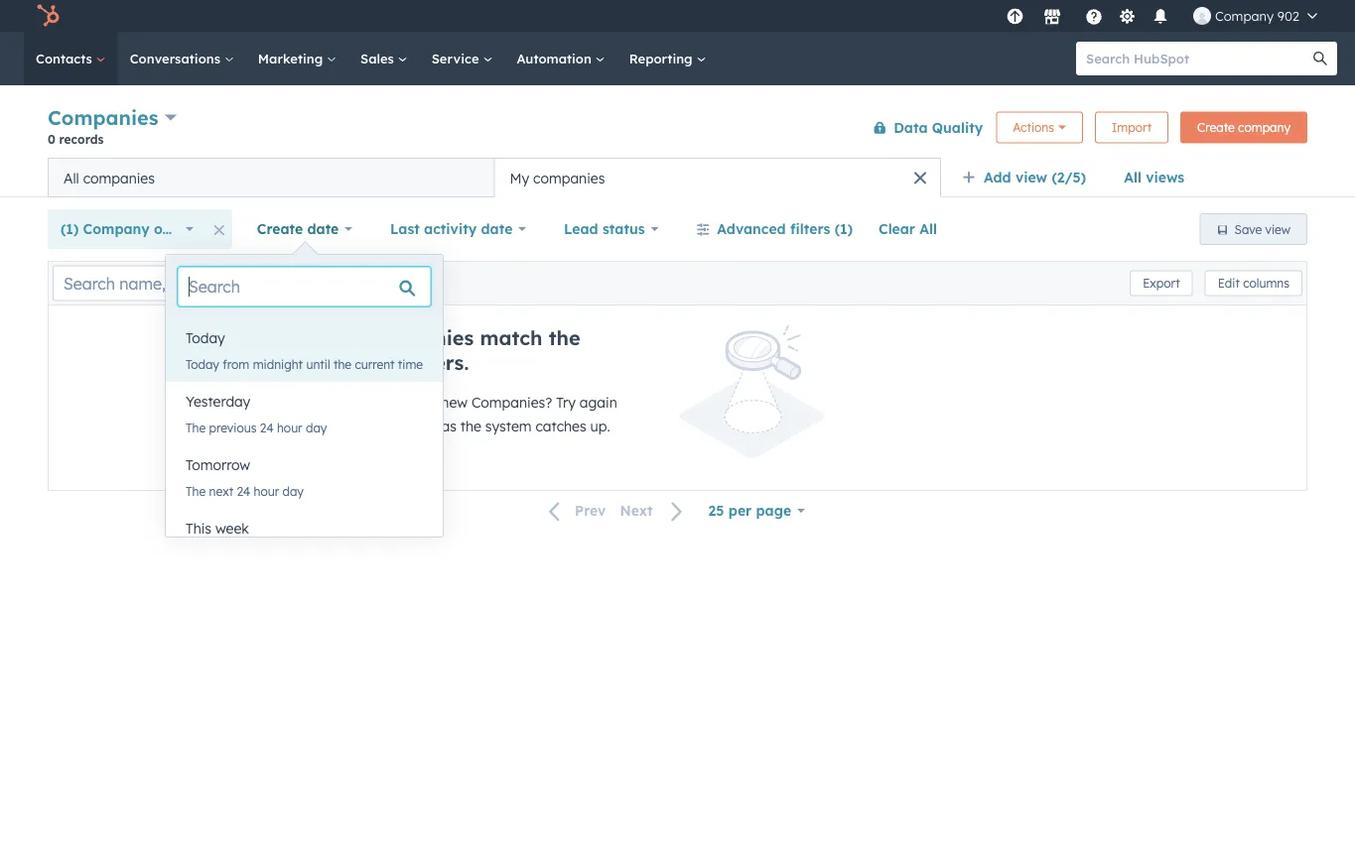 Task type: describe. For each thing, give the bounding box(es) containing it.
import
[[1112, 120, 1152, 135]]

data quality button
[[860, 108, 984, 147]]

clear
[[879, 220, 915, 238]]

prev button
[[537, 499, 613, 525]]

edit columns
[[1218, 276, 1290, 291]]

few
[[357, 418, 380, 435]]

expecting to see new companies? try again in a few seconds as the system catches up.
[[329, 394, 617, 435]]

2 today from the top
[[186, 357, 219, 372]]

yesterday
[[186, 393, 251, 411]]

sales
[[360, 50, 398, 67]]

0
[[48, 132, 55, 146]]

company inside popup button
[[83, 220, 150, 238]]

previous
[[209, 421, 257, 435]]

this
[[186, 520, 212, 538]]

this week
[[186, 520, 249, 538]]

the inside no companies match the current filters.
[[549, 326, 581, 351]]

tomorrow
[[186, 457, 250, 474]]

automation
[[517, 50, 595, 67]]

service link
[[420, 32, 505, 85]]

notifications image
[[1152, 9, 1170, 27]]

to
[[398, 394, 411, 412]]

service
[[432, 50, 483, 67]]

sales link
[[349, 32, 420, 85]]

24 for tomorrow
[[237, 484, 250, 499]]

add
[[984, 169, 1011, 186]]

contacts link
[[24, 32, 118, 85]]

create company
[[1198, 120, 1291, 135]]

companies for all companies
[[83, 169, 155, 187]]

save
[[1235, 222, 1262, 237]]

yesterday the previous 24 hour day
[[186, 393, 327, 435]]

week
[[215, 520, 249, 538]]

marketplaces image
[[1043, 9, 1061, 27]]

actions
[[1013, 120, 1054, 135]]

all for all views
[[1124, 169, 1142, 186]]

seconds
[[384, 418, 437, 435]]

data quality
[[894, 119, 983, 136]]

last activity date
[[390, 220, 513, 238]]

company inside "popup button"
[[1215, 7, 1274, 24]]

filters.
[[407, 351, 469, 375]]

from
[[223, 357, 250, 372]]

25
[[709, 502, 724, 520]]

save view
[[1235, 222, 1291, 237]]

lead status
[[564, 220, 645, 238]]

automation link
[[505, 32, 617, 85]]

create date button
[[244, 210, 365, 249]]

view for add
[[1016, 169, 1048, 186]]

in
[[329, 418, 340, 435]]

activity
[[424, 220, 477, 238]]

notifications button
[[1144, 0, 1178, 32]]

marketing link
[[246, 32, 349, 85]]

edit columns button
[[1205, 271, 1303, 296]]

settings image
[[1118, 8, 1136, 26]]

try
[[556, 394, 576, 412]]

the for yesterday
[[186, 421, 206, 435]]

advanced filters (1)
[[717, 220, 853, 238]]

companies banner
[[48, 102, 1308, 158]]

tomorrow the next 24 hour day
[[186, 457, 304, 499]]

today today from midnight until the current time
[[186, 330, 423, 372]]

view for save
[[1266, 222, 1291, 237]]

search button
[[1304, 42, 1337, 75]]

companies inside popup button
[[48, 105, 158, 130]]

all companies
[[64, 169, 155, 187]]

pagination navigation
[[537, 498, 696, 525]]

no companies match the current filters.
[[329, 326, 581, 375]]

marketing
[[258, 50, 327, 67]]

contacts
[[36, 50, 96, 67]]

help button
[[1077, 0, 1111, 32]]

last
[[390, 220, 420, 238]]

import button
[[1095, 112, 1169, 143]]

save view button
[[1200, 213, 1308, 245]]

clear all button
[[866, 210, 950, 249]]

status
[[603, 220, 645, 238]]

create company button
[[1181, 112, 1308, 143]]

Search search field
[[178, 267, 431, 307]]

filters
[[790, 220, 830, 238]]

companies button
[[48, 103, 177, 132]]

lead status button
[[551, 210, 672, 249]]

up.
[[590, 418, 610, 435]]

advanced
[[717, 220, 786, 238]]

companies for my companies
[[533, 169, 605, 187]]

companies?
[[472, 394, 552, 412]]

24 for yesterday
[[260, 421, 274, 435]]

upgrade image
[[1006, 8, 1024, 26]]

the for tomorrow
[[186, 484, 206, 499]]

a
[[344, 418, 353, 435]]

records
[[59, 132, 104, 146]]

create for create date
[[257, 220, 303, 238]]

midnight
[[253, 357, 303, 372]]



Task type: locate. For each thing, give the bounding box(es) containing it.
hubspot link
[[24, 4, 74, 28]]

(1) right filters
[[835, 220, 853, 238]]

(1) inside popup button
[[61, 220, 79, 238]]

1 horizontal spatial day
[[306, 421, 327, 435]]

hour inside tomorrow the next 24 hour day
[[254, 484, 279, 499]]

(1) company owner
[[61, 220, 197, 238]]

view
[[1016, 169, 1048, 186], [1266, 222, 1291, 237]]

my companies button
[[494, 158, 941, 198]]

1 horizontal spatial companies
[[533, 169, 605, 187]]

1 today from the top
[[186, 330, 225, 347]]

day inside tomorrow the next 24 hour day
[[283, 484, 304, 499]]

system
[[485, 418, 532, 435]]

0 horizontal spatial the
[[334, 357, 352, 372]]

25 per page
[[709, 502, 792, 520]]

current left time
[[355, 357, 395, 372]]

the right "until"
[[334, 357, 352, 372]]

1 vertical spatial the
[[186, 484, 206, 499]]

0 vertical spatial the
[[549, 326, 581, 351]]

1 horizontal spatial company
[[1215, 7, 1274, 24]]

0 vertical spatial today
[[186, 330, 225, 347]]

1 horizontal spatial create
[[1198, 120, 1235, 135]]

0 horizontal spatial view
[[1016, 169, 1048, 186]]

1 vertical spatial hour
[[254, 484, 279, 499]]

company right mateo roberts image
[[1215, 7, 1274, 24]]

0 vertical spatial day
[[306, 421, 327, 435]]

actions button
[[996, 112, 1083, 143]]

24 inside tomorrow the next 24 hour day
[[237, 484, 250, 499]]

create down all companies button
[[257, 220, 303, 238]]

1 horizontal spatial the
[[461, 418, 481, 435]]

hour inside 'yesterday the previous 24 hour day'
[[277, 421, 302, 435]]

view right save
[[1266, 222, 1291, 237]]

all down 0 records
[[64, 169, 79, 187]]

clear all
[[879, 220, 937, 238]]

hubspot image
[[36, 4, 60, 28]]

day inside 'yesterday the previous 24 hour day'
[[306, 421, 327, 435]]

view right add
[[1016, 169, 1048, 186]]

search image
[[1314, 52, 1328, 66]]

(1) inside button
[[835, 220, 853, 238]]

24 inside 'yesterday the previous 24 hour day'
[[260, 421, 274, 435]]

all right the clear on the right
[[920, 220, 937, 238]]

mateo roberts image
[[1193, 7, 1211, 25]]

hour up "tomorrow" button
[[277, 421, 302, 435]]

hour for yesterday
[[277, 421, 302, 435]]

1 vertical spatial today
[[186, 357, 219, 372]]

the inside 'yesterday the previous 24 hour day'
[[186, 421, 206, 435]]

2 (1) from the left
[[835, 220, 853, 238]]

day
[[306, 421, 327, 435], [283, 484, 304, 499]]

2 companies from the left
[[533, 169, 605, 187]]

1 vertical spatial companies
[[363, 326, 474, 351]]

until
[[306, 357, 330, 372]]

date inside 'popup button'
[[481, 220, 513, 238]]

day left in
[[306, 421, 327, 435]]

view inside "popup button"
[[1016, 169, 1048, 186]]

all for all companies
[[64, 169, 79, 187]]

all left views
[[1124, 169, 1142, 186]]

the inside tomorrow the next 24 hour day
[[186, 484, 206, 499]]

again
[[580, 394, 617, 412]]

hour right next on the bottom of page
[[254, 484, 279, 499]]

1 (1) from the left
[[61, 220, 79, 238]]

company down all companies
[[83, 220, 150, 238]]

all inside button
[[920, 220, 937, 238]]

columns
[[1243, 276, 1290, 291]]

Search name, phone, or domain search field
[[53, 266, 287, 301]]

0 horizontal spatial 24
[[237, 484, 250, 499]]

0 vertical spatial the
[[186, 421, 206, 435]]

per
[[729, 502, 752, 520]]

1 the from the top
[[186, 421, 206, 435]]

company
[[1238, 120, 1291, 135]]

reporting link
[[617, 32, 718, 85]]

1 companies from the left
[[83, 169, 155, 187]]

list box containing today
[[166, 319, 443, 573]]

the down yesterday on the top left of page
[[186, 421, 206, 435]]

all inside button
[[64, 169, 79, 187]]

2 vertical spatial the
[[461, 418, 481, 435]]

create inside dropdown button
[[257, 220, 303, 238]]

1 vertical spatial the
[[334, 357, 352, 372]]

date up search search field
[[307, 220, 339, 238]]

today left "from"
[[186, 357, 219, 372]]

create date
[[257, 220, 339, 238]]

company 902
[[1215, 7, 1300, 24]]

today
[[186, 330, 225, 347], [186, 357, 219, 372]]

0 horizontal spatial company
[[83, 220, 150, 238]]

24 right next on the bottom of page
[[237, 484, 250, 499]]

0 vertical spatial create
[[1198, 120, 1235, 135]]

no
[[329, 326, 357, 351]]

list box
[[166, 319, 443, 573]]

date inside dropdown button
[[307, 220, 339, 238]]

2 horizontal spatial all
[[1124, 169, 1142, 186]]

lead
[[564, 220, 598, 238]]

0 vertical spatial 24
[[260, 421, 274, 435]]

1 vertical spatial company
[[83, 220, 150, 238]]

1 horizontal spatial date
[[481, 220, 513, 238]]

current up expecting
[[329, 351, 401, 375]]

902
[[1278, 7, 1300, 24]]

2 the from the top
[[186, 484, 206, 499]]

create inside button
[[1198, 120, 1235, 135]]

(1) company owner button
[[48, 210, 206, 249]]

1 horizontal spatial (1)
[[835, 220, 853, 238]]

companies inside no companies match the current filters.
[[363, 326, 474, 351]]

conversations link
[[118, 32, 246, 85]]

0 horizontal spatial (1)
[[61, 220, 79, 238]]

catches
[[536, 418, 586, 435]]

data
[[894, 119, 928, 136]]

(1) down all companies
[[61, 220, 79, 238]]

marketplaces button
[[1032, 0, 1073, 32]]

0 horizontal spatial date
[[307, 220, 339, 238]]

(1)
[[61, 220, 79, 238], [835, 220, 853, 238]]

1 vertical spatial create
[[257, 220, 303, 238]]

next
[[209, 484, 233, 499]]

current inside no companies match the current filters.
[[329, 351, 401, 375]]

quality
[[932, 119, 983, 136]]

2 date from the left
[[481, 220, 513, 238]]

companies right my
[[533, 169, 605, 187]]

the right as
[[461, 418, 481, 435]]

0 horizontal spatial companies
[[83, 169, 155, 187]]

24
[[260, 421, 274, 435], [237, 484, 250, 499]]

see
[[415, 394, 437, 412]]

last activity date button
[[377, 210, 539, 249]]

(2/5)
[[1052, 169, 1086, 186]]

create left 'company'
[[1198, 120, 1235, 135]]

time
[[398, 357, 423, 372]]

my
[[510, 169, 529, 187]]

view inside button
[[1266, 222, 1291, 237]]

help image
[[1085, 9, 1103, 27]]

companies
[[48, 105, 158, 130], [363, 326, 474, 351]]

reporting
[[629, 50, 697, 67]]

companies up time
[[363, 326, 474, 351]]

the left next on the bottom of page
[[186, 484, 206, 499]]

all views link
[[1111, 158, 1198, 198]]

1 horizontal spatial all
[[920, 220, 937, 238]]

1 vertical spatial 24
[[237, 484, 250, 499]]

day for yesterday
[[306, 421, 327, 435]]

the inside today today from midnight until the current time
[[334, 357, 352, 372]]

as
[[441, 418, 457, 435]]

advanced filters (1) button
[[683, 210, 866, 249]]

Search HubSpot search field
[[1076, 42, 1320, 75]]

0 vertical spatial hour
[[277, 421, 302, 435]]

0 horizontal spatial create
[[257, 220, 303, 238]]

current inside today today from midnight until the current time
[[355, 357, 395, 372]]

settings link
[[1115, 5, 1140, 26]]

0 vertical spatial companies
[[48, 105, 158, 130]]

day up this week button at the bottom of the page
[[283, 484, 304, 499]]

company 902 button
[[1181, 0, 1330, 32]]

company 902 menu
[[1001, 0, 1332, 32]]

today button
[[166, 319, 443, 358]]

0 vertical spatial view
[[1016, 169, 1048, 186]]

0 records
[[48, 132, 104, 146]]

1 horizontal spatial view
[[1266, 222, 1291, 237]]

2 horizontal spatial the
[[549, 326, 581, 351]]

companies
[[83, 169, 155, 187], [533, 169, 605, 187]]

the right match on the top left of page
[[549, 326, 581, 351]]

0 horizontal spatial companies
[[48, 105, 158, 130]]

the
[[186, 421, 206, 435], [186, 484, 206, 499]]

create
[[1198, 120, 1235, 135], [257, 220, 303, 238]]

page
[[756, 502, 792, 520]]

match
[[480, 326, 543, 351]]

edit
[[1218, 276, 1240, 291]]

this week button
[[166, 509, 443, 549]]

today up "from"
[[186, 330, 225, 347]]

1 vertical spatial day
[[283, 484, 304, 499]]

0 horizontal spatial all
[[64, 169, 79, 187]]

next
[[620, 503, 653, 520]]

0 horizontal spatial day
[[283, 484, 304, 499]]

prev
[[575, 503, 606, 520]]

1 vertical spatial view
[[1266, 222, 1291, 237]]

my companies
[[510, 169, 605, 187]]

hour for tomorrow
[[254, 484, 279, 499]]

1 horizontal spatial 24
[[260, 421, 274, 435]]

24 right 'previous'
[[260, 421, 274, 435]]

0 vertical spatial company
[[1215, 7, 1274, 24]]

expecting
[[329, 394, 394, 412]]

1 horizontal spatial companies
[[363, 326, 474, 351]]

companies up records
[[48, 105, 158, 130]]

companies up (1) company owner popup button
[[83, 169, 155, 187]]

create for create company
[[1198, 120, 1235, 135]]

1 date from the left
[[307, 220, 339, 238]]

upgrade link
[[1003, 5, 1028, 26]]

tomorrow button
[[166, 446, 443, 486]]

views
[[1146, 169, 1185, 186]]

day for tomorrow
[[283, 484, 304, 499]]

date right activity
[[481, 220, 513, 238]]

next button
[[613, 499, 696, 525]]

conversations
[[130, 50, 224, 67]]

new
[[441, 394, 468, 412]]

the inside expecting to see new companies? try again in a few seconds as the system catches up.
[[461, 418, 481, 435]]

current
[[329, 351, 401, 375], [355, 357, 395, 372]]

all
[[1124, 169, 1142, 186], [64, 169, 79, 187], [920, 220, 937, 238]]

owner
[[154, 220, 197, 238]]

the
[[549, 326, 581, 351], [334, 357, 352, 372], [461, 418, 481, 435]]



Task type: vqa. For each thing, say whether or not it's contained in the screenshot.
"No associated objects of this type exist."
no



